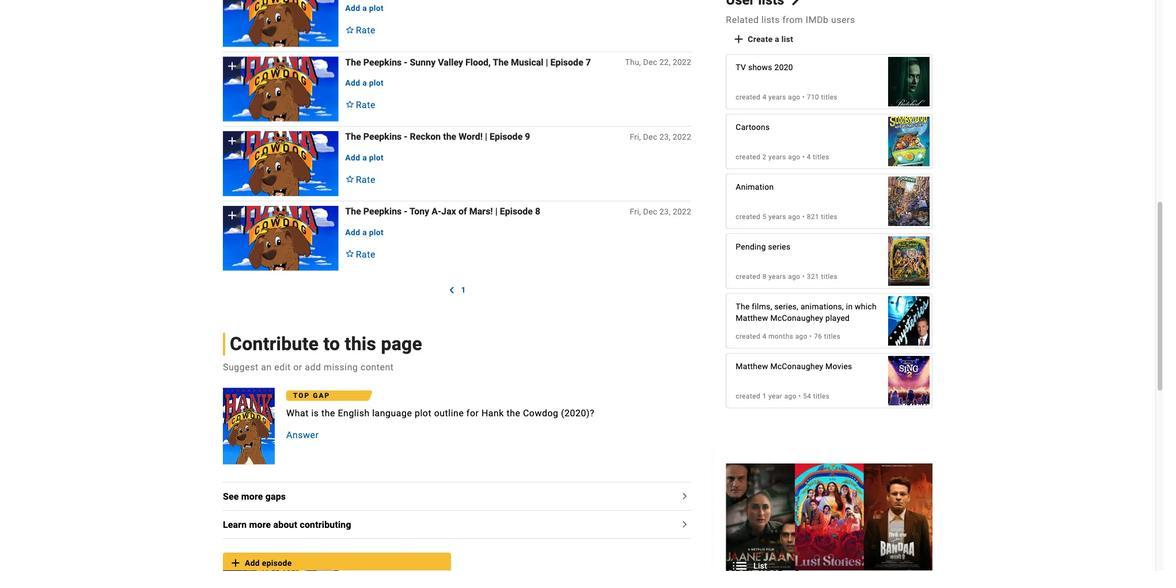 Task type: describe. For each thing, give the bounding box(es) containing it.
54
[[803, 393, 811, 401]]

2 horizontal spatial the
[[507, 408, 520, 419]]

top gap
[[293, 392, 330, 400]]

years for pending series
[[768, 273, 786, 281]]

add image for the peepkins - sunny valley flood, the musical | episode 7
[[225, 59, 239, 73]]

list group
[[726, 464, 933, 572]]

plot for the peepkins - reckon the word! | episode 9
[[369, 153, 384, 162]]

| for musical
[[546, 57, 548, 68]]

created 8 years ago • 321 titles
[[736, 273, 838, 281]]

the peepkins - reckon the word! | episode 9
[[345, 131, 530, 142]]

what
[[286, 408, 309, 419]]

add image for the peepkins - reckon the word! | episode 9
[[225, 134, 239, 148]]

• for pending series
[[802, 273, 805, 281]]

1 inside button
[[461, 286, 466, 295]]

learn more about contributing
[[223, 520, 351, 531]]

created 5 years ago • 821 titles
[[736, 213, 838, 221]]

1 rate from the top
[[356, 25, 376, 36]]

created 1 year ago • 54 titles
[[736, 393, 830, 401]]

1 vertical spatial |
[[485, 131, 487, 142]]

2 2022 from the top
[[673, 132, 691, 142]]

jason bateman, tommy chong, bonnie hunt, tom lister jr., maurice lamarche, idris elba, ginnifer goodwin, don lake, raymond s. persi, shakira, j.k. simmons, octavia spencer, alan tudyk, nate torrence, and jenny slate in zootopia (2016) image
[[888, 171, 930, 232]]

821
[[807, 213, 819, 221]]

suggest an edit or add missing content
[[223, 362, 394, 373]]

tony
[[410, 206, 429, 217]]

4 for 2020
[[762, 93, 767, 102]]

created for the films, series, animations, in which matthew mcconaughey played
[[736, 333, 760, 341]]

contribute to this page
[[230, 334, 422, 355]]

• for animation
[[802, 213, 805, 221]]

episode for mars!
[[500, 206, 533, 217]]

tv
[[736, 63, 746, 72]]

1 horizontal spatial the
[[443, 131, 456, 142]]

star border inline image for rate button related to the peepkins - tony a-jax of mars! | episode 8
[[345, 250, 354, 258]]

1 horizontal spatial 1
[[762, 393, 767, 401]]

hank the cowdog (2020) image for the peepkins - reckon the word! | episode 9
[[223, 131, 338, 196]]

the films, series, animations, in which matthew mcconaughey played
[[736, 302, 877, 323]]

23, for the peepkins - tony a-jax of mars! | episode 8
[[659, 207, 671, 216]]

go to learn more about contributing image
[[678, 518, 691, 532]]

imdb
[[806, 14, 829, 25]]

2 dec from the top
[[643, 132, 657, 142]]

ago for cartoons
[[788, 153, 800, 161]]

from
[[782, 14, 803, 25]]

a for the peepkins - tony a-jax of mars! | episode 8
[[362, 228, 367, 237]]

2
[[762, 153, 767, 161]]

rate for the peepkins - tony a-jax of mars! | episode 8
[[356, 249, 376, 260]]

answer button
[[286, 429, 319, 443]]

created 4 months ago • 76 titles
[[736, 333, 841, 341]]

add a plot for the peepkins - reckon the word! | episode 9
[[345, 153, 384, 162]]

matthew mcconaughey, reese witherspoon, bono, scarlett johansson, nick kroll, tori kelly, and taron egerton in sing 2 (2021) image
[[888, 351, 930, 412]]

of
[[458, 206, 467, 217]]

add
[[305, 362, 321, 373]]

fri, dec 23, 2022 for the peepkins - tony a-jax of mars! | episode 8
[[630, 207, 691, 216]]

2022 for 7
[[673, 58, 691, 67]]

mcconaughey inside the films, series, animations, in which matthew mcconaughey played
[[770, 314, 823, 323]]

add a plot button for the peepkins - tony a-jax of mars! | episode 8
[[341, 222, 388, 243]]

what is the english language plot outline for hank the cowdog (2020)?
[[286, 408, 594, 419]]

films,
[[752, 302, 772, 312]]

the peepkins - reckon the word! | episode 9 link
[[345, 131, 530, 142]]

outline
[[434, 408, 464, 419]]

go to see more gaps image
[[678, 490, 691, 504]]

titles for cartoons
[[813, 153, 829, 161]]

users
[[831, 14, 855, 25]]

add a plot for the peepkins - sunny valley flood, the musical | episode 7
[[345, 78, 384, 88]]

star border inline image for first rate button
[[345, 26, 354, 34]]

series,
[[774, 302, 798, 312]]

ago for animation
[[788, 213, 800, 221]]

which
[[855, 302, 877, 312]]

valley
[[438, 57, 463, 68]]

months
[[768, 333, 793, 341]]

- for sunny
[[404, 57, 408, 68]]

hank the cowdog (2020) image for the peepkins - tony a-jax of mars! | episode 8
[[223, 206, 338, 271]]

cartoons
[[736, 123, 770, 132]]

list link
[[726, 464, 933, 572]]

gap
[[313, 392, 330, 400]]

rate button for the peepkins - reckon the word! | episode 9
[[341, 168, 380, 191]]

thu, dec 22, 2022
[[625, 58, 691, 67]]

4 for series,
[[762, 333, 767, 341]]

(2020)?
[[561, 408, 594, 419]]

animation
[[736, 182, 774, 192]]

create a list button
[[726, 29, 803, 50]]

robert stack in unsolved mysteries (1987) image
[[888, 291, 930, 352]]

still frame image
[[726, 464, 933, 572]]

related
[[726, 14, 759, 25]]

in
[[846, 302, 853, 312]]

is
[[311, 408, 319, 419]]

- for reckon
[[404, 131, 408, 142]]

9
[[525, 131, 530, 142]]

animations,
[[801, 302, 844, 312]]

created 4 years ago • 710 titles
[[736, 93, 838, 102]]

about
[[273, 520, 297, 531]]

learn more about contributing button
[[223, 518, 358, 532]]

sarah paulson in ratched (2020) image
[[888, 51, 930, 113]]

titles for animation
[[821, 213, 838, 221]]

musical
[[511, 57, 543, 68]]

fri, dec 23, 2022 for the peepkins - reckon the word! | episode 9
[[630, 132, 691, 142]]

list
[[754, 562, 767, 571]]

created 2 years ago • 4 titles
[[736, 153, 829, 161]]

chevron right inline image
[[790, 0, 801, 5]]

see
[[223, 492, 239, 503]]

fri, for the peepkins - reckon the word! | episode 9
[[630, 132, 641, 142]]

chevron left image
[[445, 284, 459, 297]]

series
[[768, 242, 791, 252]]

0 horizontal spatial the
[[321, 408, 335, 419]]

the for the peepkins - reckon the word! | episode 9
[[345, 131, 361, 142]]

years for cartoons
[[768, 153, 786, 161]]

2022 for 8
[[673, 207, 691, 216]]

learn
[[223, 520, 247, 531]]

thu,
[[625, 58, 641, 67]]

1 rate button from the top
[[341, 19, 380, 42]]

the peepkins - sunny valley flood, the musical | episode 7 link
[[345, 57, 591, 68]]

22,
[[659, 58, 671, 67]]

stefanianna christopherson, nicole jaffe, casey kasem, don messick, heather north, and frank welker in scooby doo, where are you! (1969) image
[[888, 111, 930, 173]]

add for the peepkins - sunny valley flood, the musical | episode 7
[[345, 78, 360, 88]]

7
[[586, 57, 591, 68]]

page
[[381, 334, 422, 355]]

the for the peepkins - sunny valley flood, the musical | episode 7
[[345, 57, 361, 68]]

this
[[345, 334, 376, 355]]

a for the peepkins - sunny valley flood, the musical | episode 7
[[362, 78, 367, 88]]

language
[[372, 408, 412, 419]]

flood,
[[465, 57, 491, 68]]

the for the films, series, animations, in which matthew mcconaughey played
[[736, 302, 750, 312]]

see more gaps button
[[223, 490, 293, 504]]

matthew mcconaughey movies
[[736, 362, 852, 372]]

see more gaps
[[223, 492, 286, 503]]

sunny
[[410, 57, 436, 68]]

76
[[814, 333, 822, 341]]

a-
[[432, 206, 441, 217]]

titles for tv shows 2020
[[821, 93, 838, 102]]

year
[[768, 393, 782, 401]]

add image for add
[[229, 557, 242, 571]]

answer
[[286, 430, 319, 441]]

• for matthew mcconaughey movies
[[799, 393, 801, 401]]

list
[[782, 34, 793, 44]]

an
[[261, 362, 272, 373]]

peepkins for sunny
[[363, 57, 402, 68]]

movies
[[825, 362, 852, 372]]

5
[[762, 213, 767, 221]]

pending
[[736, 242, 766, 252]]

add a plot button for the peepkins - reckon the word! | episode 9
[[341, 148, 388, 168]]

the for the peepkins - tony a-jax of mars! | episode 8
[[345, 206, 361, 217]]

danny devito, charlie day, rob mcelhenney, kaitlin olson, and glenn howerton in it's always sunny in philadelphia (2005) image
[[888, 231, 930, 292]]

1 button
[[439, 280, 475, 301]]

fri, for the peepkins - tony a-jax of mars! | episode 8
[[630, 207, 641, 216]]

cowdog
[[523, 408, 558, 419]]

peepkins for reckon
[[363, 131, 402, 142]]

english
[[338, 408, 370, 419]]

plot for the peepkins - tony a-jax of mars! | episode 8
[[369, 228, 384, 237]]

0 horizontal spatial 8
[[535, 206, 540, 217]]

add to watchlist image
[[223, 0, 241, 8]]



Task type: vqa. For each thing, say whether or not it's contained in the screenshot.
the topmost Max
no



Task type: locate. For each thing, give the bounding box(es) containing it.
add episode button
[[223, 554, 451, 572]]

ago for matthew mcconaughey movies
[[784, 393, 797, 401]]

1 add a plot from the top
[[345, 4, 384, 13]]

1 add image from the top
[[225, 59, 239, 73]]

more for see
[[241, 492, 263, 503]]

titles for matthew mcconaughey movies
[[813, 393, 830, 401]]

edit
[[274, 362, 291, 373]]

rate
[[356, 25, 376, 36], [356, 100, 376, 111], [356, 174, 376, 185], [356, 249, 376, 260]]

1 vertical spatial fri,
[[630, 207, 641, 216]]

3 - from the top
[[404, 206, 408, 217]]

| for mars!
[[495, 206, 497, 217]]

8
[[535, 206, 540, 217], [762, 273, 767, 281]]

created left 5
[[736, 213, 760, 221]]

episode inside the peepkins - tony a-jax of mars! | episode 8 link
[[500, 206, 533, 217]]

4 add a plot from the top
[[345, 228, 384, 237]]

4 created from the top
[[736, 273, 760, 281]]

1 star border inline image from the top
[[345, 101, 354, 108]]

1 23, from the top
[[659, 132, 671, 142]]

shows
[[748, 63, 772, 72]]

gaps
[[265, 492, 286, 503]]

created for pending series
[[736, 273, 760, 281]]

the right hank
[[507, 408, 520, 419]]

0 horizontal spatial add image
[[229, 557, 242, 571]]

1 right "chevron left" icon
[[461, 286, 466, 295]]

1 star border inline image from the top
[[345, 26, 354, 34]]

1 vertical spatial 8
[[762, 273, 767, 281]]

1 - from the top
[[404, 57, 408, 68]]

0 vertical spatial star border inline image
[[345, 101, 354, 108]]

- left reckon
[[404, 131, 408, 142]]

tv shows 2020
[[736, 63, 793, 72]]

matthew down films,
[[736, 314, 768, 323]]

|
[[546, 57, 548, 68], [485, 131, 487, 142], [495, 206, 497, 217]]

321
[[807, 273, 819, 281]]

hank
[[481, 408, 504, 419]]

the inside the films, series, animations, in which matthew mcconaughey played
[[736, 302, 750, 312]]

2 vertical spatial 4
[[762, 333, 767, 341]]

add image for create
[[732, 32, 746, 46]]

created for matthew mcconaughey movies
[[736, 393, 760, 401]]

1 vertical spatial more
[[249, 520, 271, 531]]

episode inside the peepkins - sunny valley flood, the musical | episode 7 link
[[550, 57, 583, 68]]

4 hank the cowdog (2020) image from the top
[[223, 206, 338, 271]]

- for tony
[[404, 206, 408, 217]]

star border inline image
[[345, 101, 354, 108], [345, 176, 354, 183]]

the peepkins - tony a-jax of mars! | episode 8
[[345, 206, 540, 217]]

4 add a plot button from the top
[[341, 222, 388, 243]]

create
[[748, 34, 773, 44]]

3 2022 from the top
[[673, 207, 691, 216]]

2020
[[774, 63, 793, 72]]

0 vertical spatial add image
[[225, 59, 239, 73]]

5 hank the cowdog (2020) image from the top
[[223, 389, 275, 465]]

4 left months
[[762, 333, 767, 341]]

1 vertical spatial 2022
[[673, 132, 691, 142]]

0 horizontal spatial 1
[[461, 286, 466, 295]]

0 vertical spatial star border inline image
[[345, 26, 354, 34]]

add episode
[[245, 559, 292, 569]]

ago for tv shows 2020
[[788, 93, 800, 102]]

2 vertical spatial dec
[[643, 207, 657, 216]]

contributing
[[300, 520, 351, 531]]

1 vertical spatial star border inline image
[[345, 176, 354, 183]]

2 rate button from the top
[[341, 94, 380, 117]]

1 peepkins from the top
[[363, 57, 402, 68]]

add a plot button
[[341, 0, 388, 19], [341, 73, 388, 94], [341, 148, 388, 168], [341, 222, 388, 243]]

2 rate from the top
[[356, 100, 376, 111]]

created up cartoons
[[736, 93, 760, 102]]

1 vertical spatial add image
[[229, 557, 242, 571]]

0 vertical spatial 1
[[461, 286, 466, 295]]

more for learn
[[249, 520, 271, 531]]

710
[[807, 93, 819, 102]]

•
[[802, 93, 805, 102], [802, 153, 805, 161], [802, 213, 805, 221], [802, 273, 805, 281], [809, 333, 812, 341], [799, 393, 801, 401]]

fri,
[[630, 132, 641, 142], [630, 207, 641, 216]]

0 vertical spatial episode
[[550, 57, 583, 68]]

1 vertical spatial 23,
[[659, 207, 671, 216]]

• left 76
[[809, 333, 812, 341]]

2 vertical spatial 2022
[[673, 207, 691, 216]]

titles right 2
[[813, 153, 829, 161]]

episode right mars!
[[500, 206, 533, 217]]

2 mcconaughey from the top
[[770, 362, 823, 372]]

0 vertical spatial more
[[241, 492, 263, 503]]

3 rate from the top
[[356, 174, 376, 185]]

rate button for the peepkins - sunny valley flood, the musical | episode 7
[[341, 94, 380, 117]]

related lists from imdb users
[[726, 14, 855, 25]]

titles for the films, series, animations, in which matthew mcconaughey played
[[824, 333, 841, 341]]

created left months
[[736, 333, 760, 341]]

created for cartoons
[[736, 153, 760, 161]]

peepkins
[[363, 57, 402, 68], [363, 131, 402, 142], [363, 206, 402, 217]]

star border inline image for the peepkins - reckon the word! | episode 9
[[345, 176, 354, 183]]

0 vertical spatial 8
[[535, 206, 540, 217]]

2 add image from the top
[[225, 134, 239, 148]]

ago for the films, series, animations, in which matthew mcconaughey played
[[795, 333, 807, 341]]

the peepkins - sunny valley flood, the musical | episode 7
[[345, 57, 591, 68]]

1 add a plot button from the top
[[341, 0, 388, 19]]

• left 821
[[802, 213, 805, 221]]

2 add a plot from the top
[[345, 78, 384, 88]]

• right 2
[[802, 153, 805, 161]]

years right 5
[[768, 213, 786, 221]]

or
[[293, 362, 302, 373]]

mcconaughey down created 4 months ago • 76 titles
[[770, 362, 823, 372]]

titles right 710
[[821, 93, 838, 102]]

dec for 8
[[643, 207, 657, 216]]

created for tv shows 2020
[[736, 93, 760, 102]]

• for the films, series, animations, in which matthew mcconaughey played
[[809, 333, 812, 341]]

3 dec from the top
[[643, 207, 657, 216]]

1 vertical spatial 4
[[807, 153, 811, 161]]

years for animation
[[768, 213, 786, 221]]

23,
[[659, 132, 671, 142], [659, 207, 671, 216]]

episode
[[550, 57, 583, 68], [490, 131, 523, 142], [500, 206, 533, 217]]

plot
[[369, 4, 384, 13], [369, 78, 384, 88], [369, 153, 384, 162], [369, 228, 384, 237], [415, 408, 432, 419]]

2 23, from the top
[[659, 207, 671, 216]]

0 vertical spatial matthew
[[736, 314, 768, 323]]

star border inline image
[[345, 26, 354, 34], [345, 250, 354, 258]]

top
[[293, 392, 310, 400]]

3 rate button from the top
[[341, 168, 380, 191]]

3 peepkins from the top
[[363, 206, 402, 217]]

missing
[[324, 362, 358, 373]]

the right is at bottom left
[[321, 408, 335, 419]]

reckon
[[410, 131, 441, 142]]

add image inside button
[[229, 557, 242, 571]]

2 star border inline image from the top
[[345, 176, 354, 183]]

2 - from the top
[[404, 131, 408, 142]]

0 vertical spatial fri, dec 23, 2022
[[630, 132, 691, 142]]

add for the peepkins - tony a-jax of mars! | episode 8
[[345, 228, 360, 237]]

hank the cowdog (2020) image
[[223, 0, 338, 47], [223, 57, 338, 122], [223, 131, 338, 196], [223, 206, 338, 271], [223, 389, 275, 465]]

0 vertical spatial add image
[[732, 32, 746, 46]]

peepkins left reckon
[[363, 131, 402, 142]]

3 created from the top
[[736, 213, 760, 221]]

ago left 76
[[795, 333, 807, 341]]

3 add a plot button from the top
[[341, 148, 388, 168]]

for
[[466, 408, 479, 419]]

- left tony
[[404, 206, 408, 217]]

1 hank the cowdog (2020) image from the top
[[223, 0, 338, 47]]

• left 54
[[799, 393, 801, 401]]

to
[[323, 334, 340, 355]]

3 add a plot from the top
[[345, 153, 384, 162]]

2 vertical spatial episode
[[500, 206, 533, 217]]

1 horizontal spatial add image
[[732, 32, 746, 46]]

1 vertical spatial episode
[[490, 131, 523, 142]]

2 fri, from the top
[[630, 207, 641, 216]]

• for cartoons
[[802, 153, 805, 161]]

played
[[825, 314, 850, 323]]

| right musical
[[546, 57, 548, 68]]

6 created from the top
[[736, 393, 760, 401]]

the
[[345, 57, 361, 68], [493, 57, 509, 68], [345, 131, 361, 142], [345, 206, 361, 217], [736, 302, 750, 312]]

1 horizontal spatial |
[[495, 206, 497, 217]]

1 vertical spatial fri, dec 23, 2022
[[630, 207, 691, 216]]

1 matthew from the top
[[736, 314, 768, 323]]

created left 2
[[736, 153, 760, 161]]

0 vertical spatial -
[[404, 57, 408, 68]]

2 vertical spatial peepkins
[[363, 206, 402, 217]]

add image left add episode at the bottom left of page
[[229, 557, 242, 571]]

add image down related
[[732, 32, 746, 46]]

1 horizontal spatial 8
[[762, 273, 767, 281]]

0 vertical spatial 23,
[[659, 132, 671, 142]]

episode left 9
[[490, 131, 523, 142]]

• left 710
[[802, 93, 805, 102]]

years right 2
[[768, 153, 786, 161]]

more right see
[[241, 492, 263, 503]]

matthew inside the films, series, animations, in which matthew mcconaughey played
[[736, 314, 768, 323]]

1 fri, dec 23, 2022 from the top
[[630, 132, 691, 142]]

titles right 821
[[821, 213, 838, 221]]

1 vertical spatial peepkins
[[363, 131, 402, 142]]

a for the peepkins - reckon the word! | episode 9
[[362, 153, 367, 162]]

1 vertical spatial matthew
[[736, 362, 768, 372]]

the
[[443, 131, 456, 142], [321, 408, 335, 419], [507, 408, 520, 419]]

more
[[241, 492, 263, 503], [249, 520, 271, 531]]

2 matthew from the top
[[736, 362, 768, 372]]

lists
[[761, 14, 780, 25]]

created down pending
[[736, 273, 760, 281]]

3 add image from the top
[[225, 209, 239, 223]]

add inside button
[[245, 559, 260, 569]]

mars!
[[469, 206, 493, 217]]

the left word!
[[443, 131, 456, 142]]

content
[[361, 362, 394, 373]]

1 dec from the top
[[643, 58, 657, 67]]

3 hank the cowdog (2020) image from the top
[[223, 131, 338, 196]]

episode for musical
[[550, 57, 583, 68]]

more right learn on the left
[[249, 520, 271, 531]]

the inside the peepkins - tony a-jax of mars! | episode 8 link
[[345, 206, 361, 217]]

plot for the peepkins - sunny valley flood, the musical | episode 7
[[369, 78, 384, 88]]

add image
[[225, 59, 239, 73], [225, 134, 239, 148], [225, 209, 239, 223]]

add a plot button for the peepkins - sunny valley flood, the musical | episode 7
[[341, 73, 388, 94]]

3 years from the top
[[768, 213, 786, 221]]

peepkins left sunny
[[363, 57, 402, 68]]

the inside the peepkins - reckon the word! | episode 9 link
[[345, 131, 361, 142]]

8 up films,
[[762, 273, 767, 281]]

1
[[461, 286, 466, 295], [762, 393, 767, 401]]

1 mcconaughey from the top
[[770, 314, 823, 323]]

ago for pending series
[[788, 273, 800, 281]]

2 years from the top
[[768, 153, 786, 161]]

years
[[768, 93, 786, 102], [768, 153, 786, 161], [768, 213, 786, 221], [768, 273, 786, 281]]

1 vertical spatial dec
[[643, 132, 657, 142]]

titles right 54
[[813, 393, 830, 401]]

rate for the peepkins - reckon the word! | episode 9
[[356, 174, 376, 185]]

- left sunny
[[404, 57, 408, 68]]

4 rate from the top
[[356, 249, 376, 260]]

add image for the peepkins - tony a-jax of mars! | episode 8
[[225, 209, 239, 223]]

2 vertical spatial |
[[495, 206, 497, 217]]

2 add a plot button from the top
[[341, 73, 388, 94]]

• left 321
[[802, 273, 805, 281]]

ago left 321
[[788, 273, 800, 281]]

peepkins left tony
[[363, 206, 402, 217]]

0 vertical spatial peepkins
[[363, 57, 402, 68]]

created left year
[[736, 393, 760, 401]]

created for animation
[[736, 213, 760, 221]]

mcconaughey
[[770, 314, 823, 323], [770, 362, 823, 372]]

2 vertical spatial add image
[[225, 209, 239, 223]]

years for tv shows 2020
[[768, 93, 786, 102]]

0 vertical spatial 4
[[762, 93, 767, 102]]

dec
[[643, 58, 657, 67], [643, 132, 657, 142], [643, 207, 657, 216]]

5 created from the top
[[736, 333, 760, 341]]

word!
[[459, 131, 483, 142]]

0 vertical spatial dec
[[643, 58, 657, 67]]

episode
[[262, 559, 292, 569]]

2 peepkins from the top
[[363, 131, 402, 142]]

| right mars!
[[495, 206, 497, 217]]

mcconaughey down series, in the bottom of the page
[[770, 314, 823, 323]]

2 star border inline image from the top
[[345, 250, 354, 258]]

episode left "7"
[[550, 57, 583, 68]]

titles right 76
[[824, 333, 841, 341]]

titles for pending series
[[821, 273, 838, 281]]

4 down tv shows 2020
[[762, 93, 767, 102]]

dec for 7
[[643, 58, 657, 67]]

2 hank the cowdog (2020) image from the top
[[223, 57, 338, 122]]

| right word!
[[485, 131, 487, 142]]

2 fri, dec 23, 2022 from the top
[[630, 207, 691, 216]]

2022
[[673, 58, 691, 67], [673, 132, 691, 142], [673, 207, 691, 216]]

suggest
[[223, 362, 258, 373]]

add a plot for the peepkins - tony a-jax of mars! | episode 8
[[345, 228, 384, 237]]

1 left year
[[762, 393, 767, 401]]

peepkins for tony
[[363, 206, 402, 217]]

1 vertical spatial star border inline image
[[345, 250, 354, 258]]

hank the cowdog (2020) image for the peepkins - sunny valley flood, the musical | episode 7
[[223, 57, 338, 122]]

contribute
[[230, 334, 319, 355]]

ago left 710
[[788, 93, 800, 102]]

4 rate button from the top
[[341, 243, 380, 266]]

a inside the create a list button
[[775, 34, 779, 44]]

years down 2020 on the right top of page
[[768, 93, 786, 102]]

0 vertical spatial fri,
[[630, 132, 641, 142]]

8 right mars!
[[535, 206, 540, 217]]

add
[[345, 4, 360, 13], [345, 78, 360, 88], [345, 153, 360, 162], [345, 228, 360, 237], [245, 559, 260, 569]]

titles right 321
[[821, 273, 838, 281]]

ago right year
[[784, 393, 797, 401]]

add for the peepkins - reckon the word! | episode 9
[[345, 153, 360, 162]]

rate button for the peepkins - tony a-jax of mars! | episode 8
[[341, 243, 380, 266]]

0 horizontal spatial |
[[485, 131, 487, 142]]

years down the series at the right of the page
[[768, 273, 786, 281]]

1 vertical spatial 1
[[762, 393, 767, 401]]

jax
[[441, 206, 456, 217]]

ago right 2
[[788, 153, 800, 161]]

add image
[[732, 32, 746, 46], [229, 557, 242, 571]]

star border inline image for the peepkins - sunny valley flood, the musical | episode 7
[[345, 101, 354, 108]]

1 vertical spatial add image
[[225, 134, 239, 148]]

• for tv shows 2020
[[802, 93, 805, 102]]

2 horizontal spatial |
[[546, 57, 548, 68]]

0 vertical spatial |
[[546, 57, 548, 68]]

1 vertical spatial mcconaughey
[[770, 362, 823, 372]]

ago
[[788, 93, 800, 102], [788, 153, 800, 161], [788, 213, 800, 221], [788, 273, 800, 281], [795, 333, 807, 341], [784, 393, 797, 401]]

0 vertical spatial 2022
[[673, 58, 691, 67]]

1 years from the top
[[768, 93, 786, 102]]

ago left 821
[[788, 213, 800, 221]]

4 right 2
[[807, 153, 811, 161]]

rate for the peepkins - sunny valley flood, the musical | episode 7
[[356, 100, 376, 111]]

2 created from the top
[[736, 153, 760, 161]]

4 years from the top
[[768, 273, 786, 281]]

fri, dec 23, 2022
[[630, 132, 691, 142], [630, 207, 691, 216]]

23, for the peepkins - reckon the word! | episode 9
[[659, 132, 671, 142]]

titles
[[821, 93, 838, 102], [813, 153, 829, 161], [821, 213, 838, 221], [821, 273, 838, 281], [824, 333, 841, 341], [813, 393, 830, 401]]

pending series
[[736, 242, 791, 252]]

1 created from the top
[[736, 93, 760, 102]]

episode inside the peepkins - reckon the word! | episode 9 link
[[490, 131, 523, 142]]

1 fri, from the top
[[630, 132, 641, 142]]

add image inside the create a list button
[[732, 32, 746, 46]]

add a plot
[[345, 4, 384, 13], [345, 78, 384, 88], [345, 153, 384, 162], [345, 228, 384, 237]]

matthew up "created 1 year ago • 54 titles"
[[736, 362, 768, 372]]

2 vertical spatial -
[[404, 206, 408, 217]]

1 2022 from the top
[[673, 58, 691, 67]]

0 vertical spatial mcconaughey
[[770, 314, 823, 323]]

1 vertical spatial -
[[404, 131, 408, 142]]



